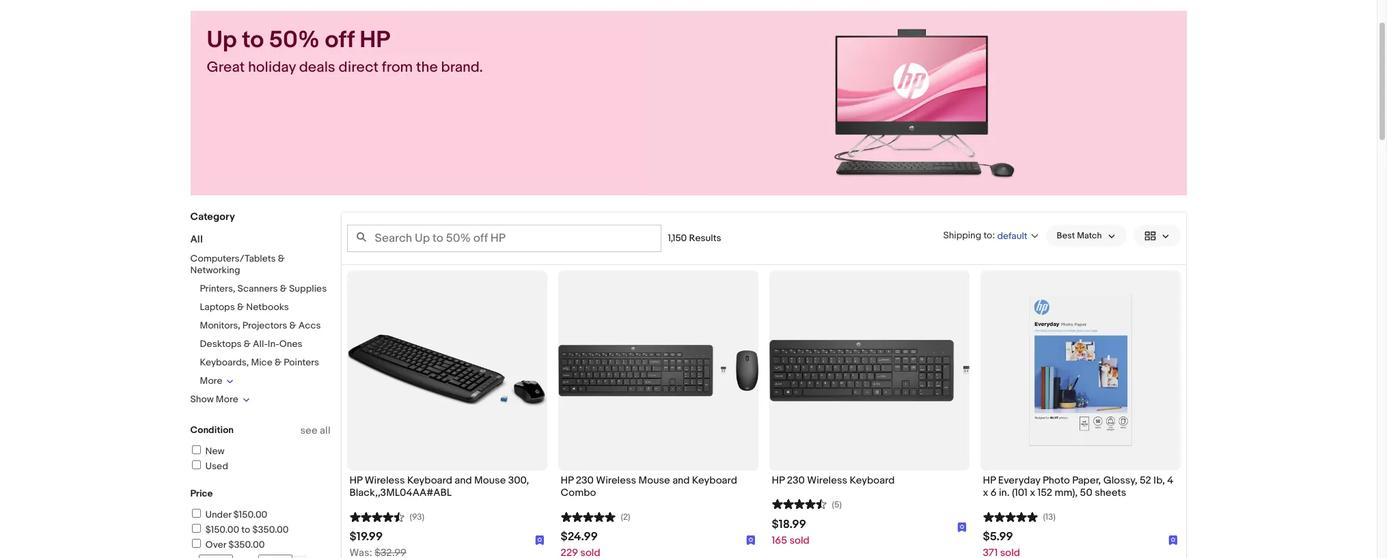 Task type: describe. For each thing, give the bounding box(es) containing it.
152
[[1038, 487, 1053, 500]]

match
[[1077, 230, 1102, 241]]

glossy,
[[1104, 474, 1138, 487]]

(93) link
[[350, 510, 425, 523]]

best match
[[1057, 230, 1102, 241]]

price
[[190, 488, 213, 500]]

photo
[[1043, 474, 1070, 487]]

Maximum Value text field
[[259, 555, 293, 558]]

and inside hp wireless keyboard and mouse 300, black,,3ml04aa#abl
[[455, 474, 472, 487]]

[object undefined] image for $18.99
[[957, 521, 967, 533]]

mm),
[[1055, 487, 1078, 500]]

hp wireless keyboard and mouse 300, black,,3ml04aa#abl image
[[347, 335, 547, 407]]

show
[[190, 394, 214, 405]]

New checkbox
[[192, 446, 201, 455]]

1,150 results
[[668, 232, 721, 244]]

computers/tablets
[[190, 253, 276, 265]]

under
[[205, 509, 231, 521]]

keyboard inside hp wireless keyboard and mouse 300, black,,3ml04aa#abl
[[407, 474, 452, 487]]

6
[[991, 487, 997, 500]]

4
[[1168, 474, 1174, 487]]

hp 230 wireless keyboard image
[[769, 296, 970, 446]]

hp 230 wireless mouse and keyboard combo
[[561, 474, 737, 500]]

230 for $18.99
[[787, 474, 805, 487]]

scanners
[[238, 283, 278, 295]]

netbooks
[[246, 301, 289, 313]]

under $150.00
[[205, 509, 267, 521]]

230 for $24.99
[[576, 474, 594, 487]]

networking
[[190, 265, 240, 276]]

& left all-
[[244, 338, 251, 350]]

see all button
[[300, 424, 330, 437]]

more button
[[200, 375, 234, 387]]

hp 230 wireless keyboard
[[772, 474, 895, 487]]

all
[[320, 424, 330, 437]]

desktops & all-in-ones link
[[200, 338, 303, 350]]

keyboards,
[[200, 357, 249, 368]]

$18.99
[[772, 518, 807, 532]]

(2)
[[621, 512, 631, 523]]

all-
[[253, 338, 268, 350]]

wireless for $18.99
[[807, 474, 848, 487]]

0 vertical spatial $150.00
[[233, 509, 267, 521]]

laptops
[[200, 301, 235, 313]]

shipping
[[944, 229, 982, 241]]

5 out of 5 stars image for $24.99
[[561, 510, 615, 523]]

$5.99
[[983, 531, 1013, 544]]

direct
[[339, 59, 379, 77]]

& right laptops on the left bottom of the page
[[237, 301, 244, 313]]

& left accs
[[289, 320, 296, 331]]

over $350.00 link
[[190, 539, 265, 551]]

(5)
[[832, 500, 842, 511]]

& right mice
[[275, 357, 282, 368]]

hp 230 wireless mouse and keyboard combo image
[[558, 296, 758, 446]]

new
[[205, 446, 225, 457]]

1 vertical spatial $150.00
[[205, 524, 239, 536]]

1,150
[[668, 232, 687, 244]]

0 vertical spatial more
[[200, 375, 222, 387]]

the
[[416, 59, 438, 77]]

Used checkbox
[[192, 461, 201, 470]]

over
[[205, 539, 226, 551]]

deals
[[299, 59, 335, 77]]

[object undefined] image for $5.99
[[1168, 536, 1178, 545]]

all
[[190, 233, 203, 246]]

best match button
[[1046, 225, 1127, 247]]

hp everyday photo paper, glossy, 52 lb, 4 x 6 in. (101 x 152 mm), 50 sheets link
[[983, 474, 1178, 503]]

mouse inside the hp 230 wireless mouse and keyboard combo
[[639, 474, 670, 487]]

wireless inside hp wireless keyboard and mouse 300, black,,3ml04aa#abl
[[365, 474, 405, 487]]

(101
[[1012, 487, 1028, 500]]

[object undefined] image for $24.99
[[746, 533, 756, 545]]

(2) link
[[561, 510, 631, 523]]

keyboards, mice & pointers link
[[200, 357, 319, 368]]

off
[[325, 26, 354, 55]]

to for $350.00
[[242, 524, 250, 536]]

new link
[[190, 446, 225, 457]]

(13)
[[1043, 512, 1056, 523]]

pointers
[[284, 357, 319, 368]]

monitors,
[[200, 320, 240, 331]]

[object undefined] image for $5.99
[[1168, 533, 1178, 545]]

see
[[300, 424, 318, 437]]

Over $350.00 checkbox
[[192, 539, 201, 548]]

show more
[[190, 394, 238, 405]]

in-
[[268, 338, 279, 350]]

keyboard inside "link"
[[850, 474, 895, 487]]

4.5 out of 5 stars image for $19.99
[[350, 510, 404, 523]]

Under $150.00 checkbox
[[192, 509, 201, 518]]

$150.00 to $350.00
[[205, 524, 289, 536]]

view: gallery view image
[[1145, 229, 1170, 243]]

category
[[190, 211, 235, 224]]



Task type: vqa. For each thing, say whether or not it's contained in the screenshot.


Task type: locate. For each thing, give the bounding box(es) containing it.
printers,
[[200, 283, 235, 295]]

from
[[382, 59, 413, 77]]

ones
[[279, 338, 303, 350]]

hp up (5) link
[[772, 474, 785, 487]]

wireless inside "link"
[[807, 474, 848, 487]]

0 horizontal spatial 4.5 out of 5 stars image
[[350, 510, 404, 523]]

in.
[[999, 487, 1010, 500]]

combo
[[561, 487, 596, 500]]

hp up direct
[[360, 26, 390, 55]]

1 horizontal spatial [object undefined] image
[[1168, 536, 1178, 545]]

monitors, projectors & accs link
[[200, 320, 321, 331]]

$150.00 to $350.00 link
[[190, 524, 289, 536]]

0 vertical spatial to
[[242, 26, 264, 55]]

2 5 out of 5 stars image from the left
[[983, 510, 1038, 523]]

results
[[689, 232, 721, 244]]

0 horizontal spatial 230
[[576, 474, 594, 487]]

1 230 from the left
[[576, 474, 594, 487]]

hp
[[360, 26, 390, 55], [350, 474, 363, 487], [561, 474, 574, 487], [772, 474, 785, 487], [983, 474, 996, 487]]

hp up (2) link on the left bottom
[[561, 474, 574, 487]]

Minimum Value text field
[[199, 555, 233, 558]]

:
[[993, 229, 995, 241]]

1 and from the left
[[455, 474, 472, 487]]

(5) link
[[772, 498, 842, 511]]

2 wireless from the left
[[596, 474, 636, 487]]

230 up (5) link
[[787, 474, 805, 487]]

hp everyday photo paper, glossy, 52 lb, 4 x 6 in. (101 x 152 mm), 50 sheets image
[[980, 296, 1181, 446]]

printers, scanners & supplies link
[[200, 283, 327, 295]]

1 [object undefined] image from the left
[[535, 536, 544, 545]]

everyday
[[998, 474, 1041, 487]]

to left default
[[984, 229, 993, 241]]

230
[[576, 474, 594, 487], [787, 474, 805, 487]]

0 horizontal spatial mouse
[[474, 474, 506, 487]]

desktops
[[200, 338, 242, 350]]

x left 6
[[983, 487, 989, 500]]

accs
[[299, 320, 321, 331]]

hp inside the hp everyday photo paper, glossy, 52 lb, 4 x 6 in. (101 x 152 mm), 50 sheets
[[983, 474, 996, 487]]

hp wireless keyboard and mouse 300, black,,3ml04aa#abl
[[350, 474, 529, 500]]

1 horizontal spatial mouse
[[639, 474, 670, 487]]

$150.00 to $350.00 checkbox
[[192, 524, 201, 533]]

hp wireless keyboard and mouse 300, black,,3ml04aa#abl link
[[350, 474, 544, 503]]

used link
[[190, 461, 228, 472]]

wireless for $24.99
[[596, 474, 636, 487]]

hp 230 wireless mouse and keyboard combo link
[[561, 474, 756, 503]]

wireless up (5)
[[807, 474, 848, 487]]

1 x from the left
[[983, 487, 989, 500]]

0 horizontal spatial wireless
[[365, 474, 405, 487]]

mice
[[251, 357, 273, 368]]

[object undefined] image for $19.99
[[535, 533, 544, 545]]

hp inside the hp 230 wireless mouse and keyboard combo
[[561, 474, 574, 487]]

to down under $150.00
[[242, 524, 250, 536]]

projectors
[[243, 320, 287, 331]]

5 out of 5 stars image down in. at the bottom of the page
[[983, 510, 1038, 523]]

hp 230 wireless keyboard link
[[772, 474, 967, 491]]

230 inside the hp 230 wireless mouse and keyboard combo
[[576, 474, 594, 487]]

sold
[[790, 535, 810, 548]]

3 keyboard from the left
[[850, 474, 895, 487]]

hp for $18.99
[[772, 474, 785, 487]]

230 inside "link"
[[787, 474, 805, 487]]

used
[[205, 461, 228, 472]]

default
[[998, 230, 1028, 242]]

1 vertical spatial to
[[984, 229, 993, 241]]

holiday
[[248, 59, 296, 77]]

52
[[1140, 474, 1152, 487]]

hp for $19.99
[[350, 474, 363, 487]]

4.5 out of 5 stars image up $18.99 on the right bottom
[[772, 498, 827, 511]]

brand.
[[441, 59, 483, 77]]

to for :
[[984, 229, 993, 241]]

$350.00 down $150.00 to $350.00
[[228, 539, 265, 551]]

& up netbooks
[[280, 283, 287, 295]]

under $150.00 link
[[190, 509, 267, 521]]

5 out of 5 stars image
[[561, 510, 615, 523], [983, 510, 1038, 523]]

[object undefined] image
[[957, 521, 967, 533], [957, 523, 967, 533], [535, 533, 544, 545], [746, 533, 756, 545], [1168, 533, 1178, 545], [746, 536, 756, 545]]

1 keyboard from the left
[[407, 474, 452, 487]]

wireless inside the hp 230 wireless mouse and keyboard combo
[[596, 474, 636, 487]]

50%
[[269, 26, 320, 55]]

x
[[983, 487, 989, 500], [1030, 487, 1036, 500]]

4.5 out of 5 stars image for $18.99
[[772, 498, 827, 511]]

230 up (2) link on the left bottom
[[576, 474, 594, 487]]

5 out of 5 stars image up $24.99
[[561, 510, 615, 523]]

hp inside up to 50% off hp great holiday deals direct from the brand.
[[360, 26, 390, 55]]

1 horizontal spatial and
[[673, 474, 690, 487]]

mouse inside hp wireless keyboard and mouse 300, black,,3ml04aa#abl
[[474, 474, 506, 487]]

[object undefined] image down '4'
[[1168, 536, 1178, 545]]

up to 50% off hp great holiday deals direct from the brand.
[[207, 26, 483, 77]]

0 horizontal spatial [object undefined] image
[[535, 536, 544, 545]]

see all
[[300, 424, 330, 437]]

to right up
[[242, 26, 264, 55]]

great
[[207, 59, 245, 77]]

3 wireless from the left
[[807, 474, 848, 487]]

1 vertical spatial $350.00
[[228, 539, 265, 551]]

$350.00
[[252, 524, 289, 536], [228, 539, 265, 551]]

hp everyday photo paper, glossy, 52 lb, 4 x 6 in. (101 x 152 mm), 50 sheets
[[983, 474, 1174, 500]]

1 mouse from the left
[[474, 474, 506, 487]]

keyboard
[[407, 474, 452, 487], [692, 474, 737, 487], [850, 474, 895, 487]]

keyboard inside the hp 230 wireless mouse and keyboard combo
[[692, 474, 737, 487]]

1 horizontal spatial 4.5 out of 5 stars image
[[772, 498, 827, 511]]

$150.00
[[233, 509, 267, 521], [205, 524, 239, 536]]

black,,3ml04aa#abl
[[350, 487, 452, 500]]

up
[[207, 26, 237, 55]]

lb,
[[1154, 474, 1165, 487]]

$350.00 up maximum value text box
[[252, 524, 289, 536]]

wireless up (2)
[[596, 474, 636, 487]]

& inside computers/tablets & networking
[[278, 253, 285, 265]]

paper,
[[1073, 474, 1101, 487]]

2 [object undefined] image from the left
[[1168, 536, 1178, 545]]

and
[[455, 474, 472, 487], [673, 474, 690, 487]]

& up printers, scanners & supplies "link"
[[278, 253, 285, 265]]

2 and from the left
[[673, 474, 690, 487]]

2 mouse from the left
[[639, 474, 670, 487]]

$150.00 down under
[[205, 524, 239, 536]]

to for 50%
[[242, 26, 264, 55]]

best
[[1057, 230, 1075, 241]]

0 vertical spatial $350.00
[[252, 524, 289, 536]]

sheets
[[1095, 487, 1127, 500]]

and inside the hp 230 wireless mouse and keyboard combo
[[673, 474, 690, 487]]

hp inside hp wireless keyboard and mouse 300, black,,3ml04aa#abl
[[350, 474, 363, 487]]

1 wireless from the left
[[365, 474, 405, 487]]

to inside shipping to : default
[[984, 229, 993, 241]]

[object undefined] image
[[535, 536, 544, 545], [1168, 536, 1178, 545]]

over $350.00
[[205, 539, 265, 551]]

to
[[242, 26, 264, 55], [984, 229, 993, 241], [242, 524, 250, 536]]

0 horizontal spatial and
[[455, 474, 472, 487]]

wireless
[[365, 474, 405, 487], [596, 474, 636, 487], [807, 474, 848, 487]]

2 vertical spatial to
[[242, 524, 250, 536]]

1 horizontal spatial keyboard
[[692, 474, 737, 487]]

computers/tablets & networking
[[190, 253, 285, 276]]

laptops & netbooks link
[[200, 301, 289, 313]]

1 vertical spatial more
[[216, 394, 238, 405]]

[object undefined] image left $24.99
[[535, 536, 544, 545]]

x left '152'
[[1030, 487, 1036, 500]]

2 horizontal spatial wireless
[[807, 474, 848, 487]]

show more button
[[190, 394, 250, 405]]

2 230 from the left
[[787, 474, 805, 487]]

2 keyboard from the left
[[692, 474, 737, 487]]

5 out of 5 stars image for $5.99
[[983, 510, 1038, 523]]

50
[[1080, 487, 1093, 500]]

0 horizontal spatial 5 out of 5 stars image
[[561, 510, 615, 523]]

0 horizontal spatial keyboard
[[407, 474, 452, 487]]

shipping to : default
[[944, 229, 1028, 242]]

Enter your search keyword text field
[[347, 225, 661, 252]]

(13) link
[[983, 510, 1056, 523]]

1 horizontal spatial 5 out of 5 stars image
[[983, 510, 1038, 523]]

computers/tablets & networking link
[[190, 253, 285, 276]]

1 horizontal spatial wireless
[[596, 474, 636, 487]]

to inside up to 50% off hp great holiday deals direct from the brand.
[[242, 26, 264, 55]]

supplies
[[289, 283, 327, 295]]

2 x from the left
[[1030, 487, 1036, 500]]

&
[[278, 253, 285, 265], [280, 283, 287, 295], [237, 301, 244, 313], [289, 320, 296, 331], [244, 338, 251, 350], [275, 357, 282, 368]]

hp left in. at the bottom of the page
[[983, 474, 996, 487]]

$24.99
[[561, 531, 598, 544]]

hp for $24.99
[[561, 474, 574, 487]]

4.5 out of 5 stars image
[[772, 498, 827, 511], [350, 510, 404, 523]]

165
[[772, 535, 787, 548]]

wireless up (93) 'link'
[[365, 474, 405, 487]]

165 sold
[[772, 535, 810, 548]]

0 horizontal spatial x
[[983, 487, 989, 500]]

more up show more
[[200, 375, 222, 387]]

hp for $5.99
[[983, 474, 996, 487]]

1 5 out of 5 stars image from the left
[[561, 510, 615, 523]]

hp up (93) 'link'
[[350, 474, 363, 487]]

1 horizontal spatial x
[[1030, 487, 1036, 500]]

1 horizontal spatial 230
[[787, 474, 805, 487]]

more down more button
[[216, 394, 238, 405]]

$150.00 up $150.00 to $350.00
[[233, 509, 267, 521]]

printers, scanners & supplies laptops & netbooks monitors, projectors & accs desktops & all-in-ones keyboards, mice & pointers
[[200, 283, 327, 368]]

2 horizontal spatial keyboard
[[850, 474, 895, 487]]

hp inside hp 230 wireless keyboard "link"
[[772, 474, 785, 487]]

(93)
[[410, 512, 425, 523]]

$19.99
[[350, 531, 383, 544]]

[object undefined] image for $19.99
[[535, 536, 544, 545]]

4.5 out of 5 stars image up $19.99
[[350, 510, 404, 523]]



